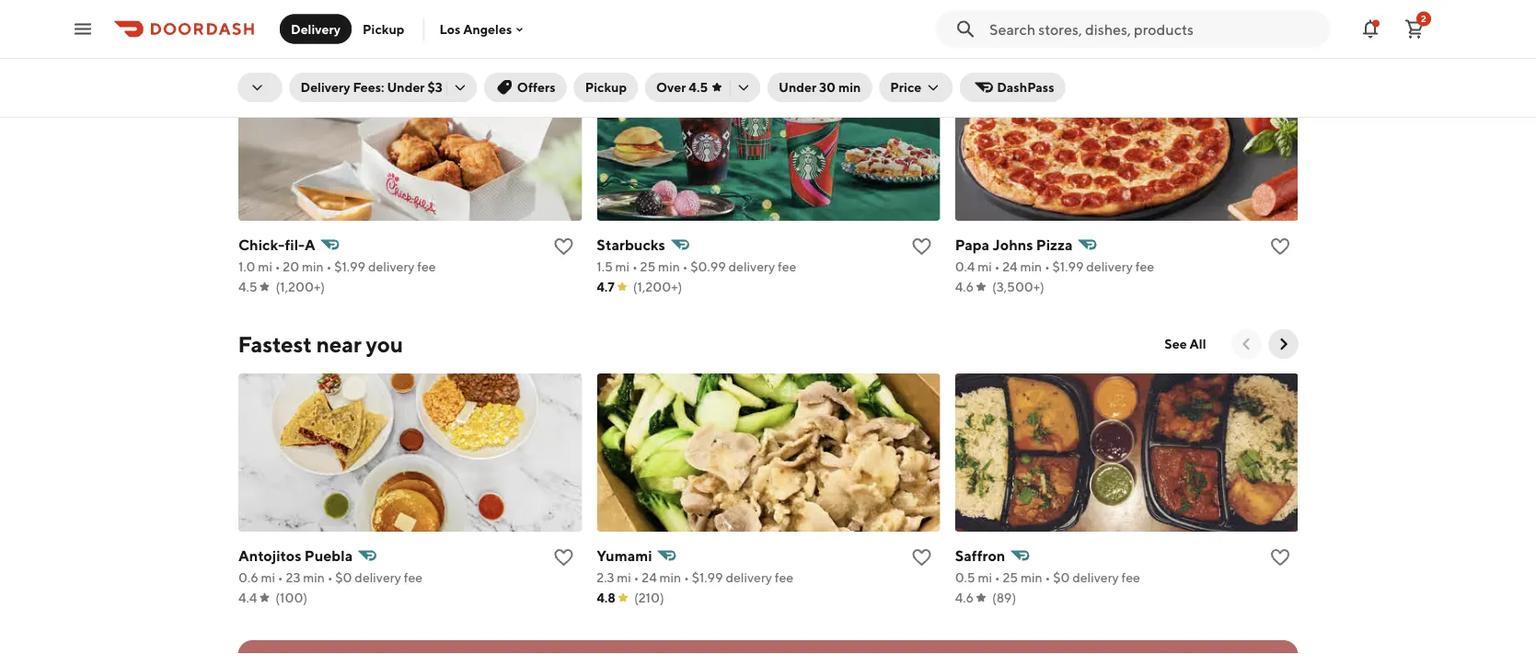 Task type: describe. For each thing, give the bounding box(es) containing it.
min for papa johns pizza
[[1020, 259, 1042, 274]]

offers button
[[484, 73, 567, 102]]

all for national favorites
[[1190, 25, 1207, 41]]

papa
[[955, 236, 990, 254]]

2
[[1422, 13, 1427, 24]]

1 horizontal spatial $1.99
[[692, 570, 723, 586]]

25 for saffron
[[1003, 570, 1018, 586]]

see all link for fastest near you
[[1154, 330, 1218, 359]]

under 30 min button
[[768, 73, 872, 102]]

delivery fees: under $3
[[301, 80, 443, 95]]

mi for saffron
[[978, 570, 992, 586]]

• left 23
[[277, 570, 283, 586]]

antojitos puebla
[[238, 547, 352, 565]]

puebla
[[304, 547, 352, 565]]

0 horizontal spatial pickup button
[[352, 14, 416, 44]]

yumami
[[597, 547, 652, 565]]

see all for national favorites
[[1165, 25, 1207, 41]]

national favorites
[[238, 20, 418, 46]]

4.6 for national favorites
[[955, 279, 974, 295]]

starbucks
[[597, 236, 665, 254]]

(100)
[[275, 591, 307, 606]]

24 for papa johns pizza
[[1002, 259, 1018, 274]]

under inside 'under 30 min' button
[[779, 80, 817, 95]]

(89)
[[992, 591, 1016, 606]]

fastest
[[238, 331, 312, 357]]

offers
[[517, 80, 556, 95]]

24 for yumami
[[642, 570, 657, 586]]

0.4
[[955, 259, 975, 274]]

mi for antojitos puebla
[[261, 570, 275, 586]]

2.3
[[597, 570, 614, 586]]

delivery for saffron
[[1072, 570, 1119, 586]]

papa johns pizza
[[955, 236, 1073, 254]]

you
[[366, 331, 403, 357]]

2.3 mi • 24 min • $1.99 delivery fee
[[597, 570, 793, 586]]

fee for papa johns pizza
[[1136, 259, 1154, 274]]

mi for yumami
[[617, 570, 631, 586]]

1 items, open order cart image
[[1404, 18, 1426, 40]]

click to add this store to your saved list image for national favorites
[[1269, 236, 1291, 258]]

min for chick-fil-a
[[302, 259, 323, 274]]

next button of carousel image
[[1275, 335, 1293, 354]]

• right 20
[[326, 259, 331, 274]]

see for fastest near you
[[1165, 337, 1188, 352]]

• down pizza
[[1045, 259, 1050, 274]]

20
[[283, 259, 299, 274]]

pickup for the right pickup button
[[585, 80, 627, 95]]

0.5 mi • 25 min • $​0 delivery fee
[[955, 570, 1140, 586]]

0 horizontal spatial 4.5
[[238, 279, 257, 295]]

4.5 inside button
[[689, 80, 708, 95]]

min inside button
[[839, 80, 861, 95]]

1.5 mi • 25 min • $0.99 delivery fee
[[597, 259, 796, 274]]

notification bell image
[[1360, 18, 1382, 40]]

$30,
[[1051, 73, 1075, 86]]

25 for starbucks
[[640, 259, 655, 274]]

• left 20
[[275, 259, 280, 274]]

delivery for papa johns pizza
[[1086, 259, 1133, 274]]

min for yumami
[[659, 570, 681, 586]]

mi for chick-fil-a
[[258, 259, 272, 274]]

1 horizontal spatial pickup button
[[574, 73, 638, 102]]

Store search: begin typing to search for stores available on DoorDash text field
[[990, 19, 1320, 39]]

click to add this store to your saved list image for fastest near you
[[911, 547, 933, 569]]

all for fastest near you
[[1190, 337, 1207, 352]]

1 under from the left
[[387, 80, 425, 95]]

spend
[[1015, 73, 1049, 86]]

1.0
[[238, 259, 255, 274]]

• down johns at the top of page
[[995, 259, 1000, 274]]

favorites
[[330, 20, 418, 46]]

• up (210)
[[634, 570, 639, 586]]

(3,500+)
[[992, 279, 1045, 295]]

(1,200+) for chick-fil-a
[[275, 279, 325, 295]]

delivery for yumami
[[726, 570, 772, 586]]

see for national favorites
[[1165, 25, 1188, 41]]

saffron
[[955, 547, 1005, 565]]

$3
[[428, 80, 443, 95]]

mi for papa johns pizza
[[978, 259, 992, 274]]

• up the (89)
[[995, 570, 1000, 586]]

antojitos
[[238, 547, 301, 565]]

johns
[[993, 236, 1033, 254]]

fee for antojitos puebla
[[404, 570, 422, 586]]

$1.99 for pizza
[[1053, 259, 1084, 274]]



Task type: vqa. For each thing, say whether or not it's contained in the screenshot.
1st not- from the right
no



Task type: locate. For each thing, give the bounding box(es) containing it.
0 vertical spatial pickup button
[[352, 14, 416, 44]]

1 $​0 from the left
[[335, 570, 352, 586]]

fee for chick-fil-a
[[417, 259, 436, 274]]

1 horizontal spatial under
[[779, 80, 817, 95]]

1 4.6 from the top
[[955, 279, 974, 295]]

click to add this store to your saved list image
[[552, 236, 574, 258], [911, 236, 933, 258], [911, 547, 933, 569]]

click to add this store to your saved list image for national favorites
[[911, 236, 933, 258]]

2 see from the top
[[1165, 337, 1188, 352]]

min for saffron
[[1021, 570, 1043, 586]]

0 vertical spatial 4.5
[[689, 80, 708, 95]]

0.6
[[238, 570, 258, 586]]

30
[[820, 80, 836, 95]]

deals: spend $30, save $5
[[981, 73, 1117, 86]]

$5
[[1103, 73, 1117, 86]]

0 horizontal spatial 25
[[640, 259, 655, 274]]

$0.99
[[690, 259, 726, 274]]

national favorites link
[[238, 18, 418, 48]]

0 vertical spatial all
[[1190, 25, 1207, 41]]

1 vertical spatial 4.5
[[238, 279, 257, 295]]

• right 0.5
[[1045, 570, 1051, 586]]

2 4.6 from the top
[[955, 591, 974, 606]]

0 vertical spatial delivery
[[291, 21, 341, 36]]

over
[[657, 80, 686, 95]]

los angeles button
[[440, 21, 527, 37]]

fee for starbucks
[[778, 259, 796, 274]]

4.6 down 0.5
[[955, 591, 974, 606]]

• left $0.99
[[682, 259, 688, 274]]

$​0 for saffron
[[1053, 570, 1070, 586]]

under
[[387, 80, 425, 95], [779, 80, 817, 95]]

(210)
[[634, 591, 664, 606]]

25
[[640, 259, 655, 274], [1003, 570, 1018, 586]]

0 horizontal spatial (1,200+)
[[275, 279, 325, 295]]

fil-
[[284, 236, 304, 254]]

1.5
[[597, 259, 613, 274]]

fee for yumami
[[775, 570, 793, 586]]

1 vertical spatial see all
[[1165, 337, 1207, 352]]

min left $0.99
[[658, 259, 680, 274]]

(1,200+) down 20
[[275, 279, 325, 295]]

0 vertical spatial pickup
[[363, 21, 405, 36]]

4.5
[[689, 80, 708, 95], [238, 279, 257, 295]]

2 $​0 from the left
[[1053, 570, 1070, 586]]

2 see all link from the top
[[1154, 330, 1218, 359]]

delivery
[[291, 21, 341, 36], [301, 80, 350, 95]]

mi for starbucks
[[615, 259, 629, 274]]

fastest near you link
[[238, 330, 403, 359]]

los
[[440, 21, 461, 37]]

pickup up delivery fees: under $3 at the left top of page
[[363, 21, 405, 36]]

national
[[238, 20, 326, 46]]

see all link for national favorites
[[1154, 18, 1218, 48]]

$1.99 for a
[[334, 259, 365, 274]]

under left $3
[[387, 80, 425, 95]]

fees:
[[353, 80, 385, 95]]

pickup for the left pickup button
[[363, 21, 405, 36]]

24
[[1002, 259, 1018, 274], [642, 570, 657, 586]]

1 horizontal spatial 24
[[1002, 259, 1018, 274]]

delivery for starbucks
[[728, 259, 775, 274]]

1 vertical spatial pickup
[[585, 80, 627, 95]]

previous button of carousel image
[[1238, 335, 1256, 354]]

delivery for delivery fees: under $3
[[301, 80, 350, 95]]

min right 23
[[303, 570, 324, 586]]

23
[[285, 570, 300, 586]]

mi right 0.4
[[978, 259, 992, 274]]

see all
[[1165, 25, 1207, 41], [1165, 337, 1207, 352]]

see
[[1165, 25, 1188, 41], [1165, 337, 1188, 352]]

(1,200+) for starbucks
[[633, 279, 682, 295]]

4.6 down 0.4
[[955, 279, 974, 295]]

24 up the (3,500+)
[[1002, 259, 1018, 274]]

0 horizontal spatial $​0
[[335, 570, 352, 586]]

1 all from the top
[[1190, 25, 1207, 41]]

over 4.5
[[657, 80, 708, 95]]

delivery for chick-fil-a
[[368, 259, 414, 274]]

click to add this store to your saved list image left saffron
[[911, 547, 933, 569]]

1.0 mi • 20 min • $1.99 delivery fee
[[238, 259, 436, 274]]

25 down starbucks
[[640, 259, 655, 274]]

4.6 for fastest near you
[[955, 591, 974, 606]]

2 horizontal spatial $1.99
[[1053, 259, 1084, 274]]

fastest near you
[[238, 331, 403, 357]]

2 see all from the top
[[1165, 337, 1207, 352]]

delivery for delivery
[[291, 21, 341, 36]]

mi right 0.6
[[261, 570, 275, 586]]

4.6
[[955, 279, 974, 295], [955, 591, 974, 606]]

1 horizontal spatial (1,200+)
[[633, 279, 682, 295]]

1 vertical spatial see all link
[[1154, 330, 1218, 359]]

delivery for antojitos puebla
[[354, 570, 401, 586]]

24 up (210)
[[642, 570, 657, 586]]

0 horizontal spatial pickup
[[363, 21, 405, 36]]

4.5 down 1.0
[[238, 279, 257, 295]]

0.6 mi • 23 min • $​0 delivery fee
[[238, 570, 422, 586]]

los angeles
[[440, 21, 512, 37]]

dashpass
[[997, 80, 1055, 95]]

4.4
[[238, 591, 257, 606]]

click to add this store to your saved list image left papa
[[911, 236, 933, 258]]

$1.99
[[334, 259, 365, 274], [1053, 259, 1084, 274], [692, 570, 723, 586]]

4.5 right the over
[[689, 80, 708, 95]]

1 see from the top
[[1165, 25, 1188, 41]]

• down starbucks
[[632, 259, 637, 274]]

$​0
[[335, 570, 352, 586], [1053, 570, 1070, 586]]

over 4.5 button
[[646, 73, 761, 102]]

chick-
[[238, 236, 284, 254]]

4.7
[[597, 279, 615, 295]]

near
[[316, 331, 362, 357]]

dashpass button
[[961, 73, 1066, 102]]

1 vertical spatial all
[[1190, 337, 1207, 352]]

pickup button left the over
[[574, 73, 638, 102]]

click to add this store to your saved list image
[[1269, 236, 1291, 258], [552, 547, 574, 569], [1269, 547, 1291, 569]]

click to add this store to your saved list image for fastest near you
[[1269, 547, 1291, 569]]

pickup left the over
[[585, 80, 627, 95]]

1 vertical spatial 25
[[1003, 570, 1018, 586]]

min
[[839, 80, 861, 95], [302, 259, 323, 274], [658, 259, 680, 274], [1020, 259, 1042, 274], [303, 570, 324, 586], [659, 570, 681, 586], [1021, 570, 1043, 586]]

0 horizontal spatial under
[[387, 80, 425, 95]]

mi
[[258, 259, 272, 274], [615, 259, 629, 274], [978, 259, 992, 274], [261, 570, 275, 586], [617, 570, 631, 586], [978, 570, 992, 586]]

delivery inside button
[[291, 21, 341, 36]]

a
[[304, 236, 315, 254]]

mi right 1.0
[[258, 259, 272, 274]]

25 up the (89)
[[1003, 570, 1018, 586]]

1 vertical spatial delivery
[[301, 80, 350, 95]]

min up the (3,500+)
[[1020, 259, 1042, 274]]

0 vertical spatial see
[[1165, 25, 1188, 41]]

mi right 1.5
[[615, 259, 629, 274]]

0.5
[[955, 570, 975, 586]]

pickup button
[[352, 14, 416, 44], [574, 73, 638, 102]]

min up (210)
[[659, 570, 681, 586]]

pizza
[[1036, 236, 1073, 254]]

price
[[891, 80, 922, 95]]

4.8
[[597, 591, 616, 606]]

angeles
[[463, 21, 512, 37]]

2 under from the left
[[779, 80, 817, 95]]

under left the 30
[[779, 80, 817, 95]]

2 all from the top
[[1190, 337, 1207, 352]]

deals:
[[981, 73, 1013, 86]]

0 horizontal spatial 24
[[642, 570, 657, 586]]

0 vertical spatial see all link
[[1154, 18, 1218, 48]]

delivery
[[368, 259, 414, 274], [728, 259, 775, 274], [1086, 259, 1133, 274], [354, 570, 401, 586], [726, 570, 772, 586], [1072, 570, 1119, 586]]

0 vertical spatial 24
[[1002, 259, 1018, 274]]

1 see all link from the top
[[1154, 18, 1218, 48]]

price button
[[880, 73, 953, 102]]

$​0 for antojitos puebla
[[335, 570, 352, 586]]

2 (1,200+) from the left
[[633, 279, 682, 295]]

•
[[275, 259, 280, 274], [326, 259, 331, 274], [632, 259, 637, 274], [682, 259, 688, 274], [995, 259, 1000, 274], [1045, 259, 1050, 274], [277, 570, 283, 586], [327, 570, 332, 586], [634, 570, 639, 586], [684, 570, 689, 586], [995, 570, 1000, 586], [1045, 570, 1051, 586]]

min right 0.5
[[1021, 570, 1043, 586]]

• down puebla
[[327, 570, 332, 586]]

0 vertical spatial 25
[[640, 259, 655, 274]]

pickup
[[363, 21, 405, 36], [585, 80, 627, 95]]

pickup button up delivery fees: under $3 at the left top of page
[[352, 14, 416, 44]]

click to add this store to your saved list image left starbucks
[[552, 236, 574, 258]]

1 vertical spatial see
[[1165, 337, 1188, 352]]

open menu image
[[72, 18, 94, 40]]

2 button
[[1397, 11, 1434, 47]]

all
[[1190, 25, 1207, 41], [1190, 337, 1207, 352]]

under 30 min
[[779, 80, 861, 95]]

mi right 2.3
[[617, 570, 631, 586]]

min for antojitos puebla
[[303, 570, 324, 586]]

1 horizontal spatial 4.5
[[689, 80, 708, 95]]

1 horizontal spatial $​0
[[1053, 570, 1070, 586]]

1 vertical spatial pickup button
[[574, 73, 638, 102]]

see all link
[[1154, 18, 1218, 48], [1154, 330, 1218, 359]]

fee
[[417, 259, 436, 274], [778, 259, 796, 274], [1136, 259, 1154, 274], [404, 570, 422, 586], [775, 570, 793, 586], [1122, 570, 1140, 586]]

1 vertical spatial 24
[[642, 570, 657, 586]]

min for starbucks
[[658, 259, 680, 274]]

min right 20
[[302, 259, 323, 274]]

0 vertical spatial 4.6
[[955, 279, 974, 295]]

save
[[1077, 73, 1101, 86]]

1 vertical spatial 4.6
[[955, 591, 974, 606]]

1 horizontal spatial pickup
[[585, 80, 627, 95]]

mi right 0.5
[[978, 570, 992, 586]]

• right 2.3
[[684, 570, 689, 586]]

1 see all from the top
[[1165, 25, 1207, 41]]

1 (1,200+) from the left
[[275, 279, 325, 295]]

(1,200+) down 1.5 mi • 25 min • $0.99 delivery fee
[[633, 279, 682, 295]]

min right the 30
[[839, 80, 861, 95]]

see all for fastest near you
[[1165, 337, 1207, 352]]

1 horizontal spatial 25
[[1003, 570, 1018, 586]]

0.4 mi • 24 min • $1.99 delivery fee
[[955, 259, 1154, 274]]

(1,200+)
[[275, 279, 325, 295], [633, 279, 682, 295]]

0 horizontal spatial $1.99
[[334, 259, 365, 274]]

delivery button
[[280, 14, 352, 44]]

chick-fil-a
[[238, 236, 315, 254]]

0 vertical spatial see all
[[1165, 25, 1207, 41]]

fee for saffron
[[1122, 570, 1140, 586]]



